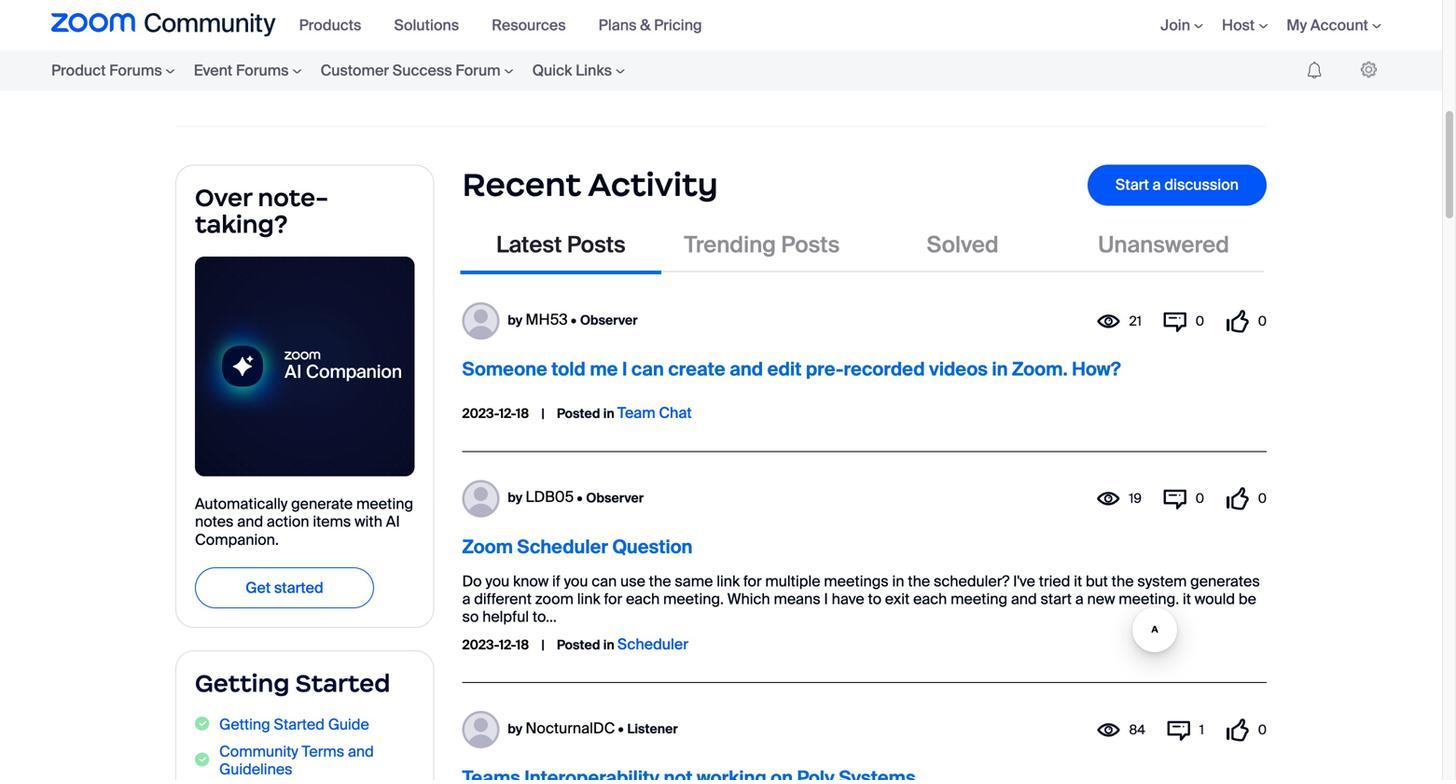 Task type: describe. For each thing, give the bounding box(es) containing it.
marketplace link
[[403, 0, 605, 44]]

meeting inside do you know if you can use the same link for multiple meetings in the scheduler? i've tried it but the system generates a different zoom link for each meeting. which means i have to exit each meeting and start a new meeting. it would be so helpful to...
[[951, 589, 1008, 609]]

exit
[[886, 589, 910, 609]]

12- for team
[[499, 405, 516, 422]]

zoom.
[[1013, 358, 1068, 381]]

do you know if you can use the same link for multiple meetings in the scheduler? i've tried it but the system generates a different zoom link for each meeting. which means i have to exit each meeting and start a new meeting. it would be so helpful to...
[[462, 571, 1261, 627]]

notes
[[195, 512, 234, 532]]

means
[[774, 589, 821, 609]]

helpful
[[483, 607, 529, 627]]

0 vertical spatial scheduler
[[517, 535, 609, 559]]

0 horizontal spatial link
[[577, 589, 601, 609]]

mh53
[[526, 310, 568, 329]]

posts for latest posts
[[567, 230, 626, 259]]

product
[[51, 61, 106, 80]]

ai
[[386, 512, 400, 532]]

2 meeting. from the left
[[1119, 589, 1180, 609]]

someone told me i can create and edit pre-recorded videos in zoom. how? link
[[462, 358, 1121, 381]]

start
[[1041, 589, 1072, 609]]

• for mh53
[[571, 312, 577, 329]]

forum inside customer success forum link
[[456, 61, 501, 80]]

videos
[[930, 358, 988, 381]]

| for scheduler
[[542, 636, 545, 654]]

but
[[1086, 571, 1109, 591]]

ldb05 link
[[526, 487, 574, 507]]

success
[[393, 61, 452, 80]]

getting for getting started guide community terms and guidelines
[[219, 715, 270, 734]]

0 horizontal spatial for
[[604, 589, 623, 609]]

2023- for mh53
[[462, 405, 499, 422]]

0 horizontal spatial it
[[1074, 571, 1083, 591]]

i've
[[1014, 571, 1036, 591]]

resources link
[[492, 15, 580, 35]]

forums for product forums
[[109, 61, 162, 80]]

1 you from the left
[[486, 571, 510, 591]]

resources
[[492, 15, 566, 35]]

customer
[[321, 61, 389, 80]]

would
[[1195, 589, 1236, 609]]

told
[[552, 358, 586, 381]]

ldb05 image
[[462, 480, 500, 517]]

scheduler link
[[618, 635, 689, 654]]

1 vertical spatial scheduler
[[618, 635, 689, 654]]

automatically generate meeting notes and action items with ai companion.
[[195, 494, 413, 549]]

to...
[[533, 607, 557, 627]]

automatically
[[195, 494, 288, 514]]

&
[[640, 15, 651, 35]]

getting started guide community terms and guidelines
[[219, 715, 374, 779]]

chat
[[659, 403, 692, 423]]

activity
[[588, 164, 719, 205]]

edit
[[768, 358, 802, 381]]

menu bar containing join
[[1133, 0, 1392, 50]]

in inside 2023-12-18 | posted in team chat
[[604, 405, 615, 422]]

action
[[267, 512, 309, 532]]

solved
[[927, 230, 999, 259]]

18 for team chat
[[516, 405, 529, 422]]

observer for ldb05
[[587, 489, 644, 506]]

customer success forum link
[[311, 50, 523, 91]]

trending posts
[[684, 230, 840, 259]]

posted for scheduler
[[557, 636, 601, 654]]

meetings
[[824, 571, 889, 591]]

1 horizontal spatial a
[[1076, 589, 1084, 609]]

1 meeting. from the left
[[664, 589, 724, 609]]

system
[[1138, 571, 1188, 591]]

mh53 link
[[526, 310, 568, 329]]

and inside automatically generate meeting notes and action items with ai companion.
[[237, 512, 263, 532]]

0 for nocturnaldc
[[1259, 721, 1267, 739]]

join
[[1161, 15, 1191, 35]]

new
[[1088, 589, 1116, 609]]

host
[[1223, 15, 1256, 35]]

1 each from the left
[[626, 589, 660, 609]]

get
[[246, 578, 271, 598]]

product forums link
[[51, 50, 185, 91]]

start a discussion
[[1116, 175, 1239, 195]]

1 horizontal spatial it
[[1183, 589, 1192, 609]]

multiple
[[766, 571, 821, 591]]

nocturnaldc link
[[526, 718, 615, 738]]

quick
[[533, 61, 572, 80]]

nocturnaldc
[[526, 718, 615, 738]]

recorded
[[844, 358, 925, 381]]

scheduler?
[[934, 571, 1010, 591]]

• for ldb05
[[577, 489, 583, 506]]

get started link
[[195, 567, 374, 608]]

me
[[590, 358, 618, 381]]

in left the zoom.
[[992, 358, 1008, 381]]

started
[[274, 578, 324, 598]]

over note- taking?
[[195, 182, 329, 239]]

notes link
[[186, 0, 387, 44]]

notes
[[204, 8, 241, 25]]

meeting inside automatically generate meeting notes and action items with ai companion.
[[357, 494, 413, 514]]

zoom scheduler question link
[[462, 535, 693, 559]]

items
[[313, 512, 351, 532]]

guidelines
[[219, 760, 293, 779]]

pre-
[[806, 358, 844, 381]]

customer success forum
[[321, 61, 501, 80]]

links
[[576, 61, 612, 80]]

2 you from the left
[[564, 571, 588, 591]]

question
[[613, 535, 693, 559]]

developer forum link
[[621, 0, 822, 44]]

by nocturnaldc • listener
[[508, 718, 678, 738]]

forum inside the developer forum "link"
[[705, 8, 745, 25]]

recent activity
[[462, 164, 719, 205]]

12- for scheduler
[[499, 636, 516, 654]]

zoom
[[535, 589, 574, 609]]

event
[[194, 61, 233, 80]]

my account
[[1287, 15, 1369, 35]]

solutions link
[[394, 15, 473, 35]]

which
[[728, 589, 771, 609]]

use
[[621, 571, 646, 591]]



Task type: vqa. For each thing, say whether or not it's contained in the screenshot.
do on the bottom of the page
yes



Task type: locate. For each thing, give the bounding box(es) containing it.
12- inside 2023-12-18 | posted in team chat
[[499, 405, 516, 422]]

and left start
[[1012, 589, 1038, 609]]

forums down community.title image
[[109, 61, 162, 80]]

community.title image
[[51, 13, 276, 37]]

getting started heading
[[195, 668, 415, 699]]

observer inside by ldb05 • observer
[[587, 489, 644, 506]]

1 horizontal spatial meeting.
[[1119, 589, 1180, 609]]

0 for ldb05
[[1259, 490, 1267, 507]]

1 vertical spatial meeting
[[951, 589, 1008, 609]]

guide
[[328, 715, 369, 734]]

1 horizontal spatial posts
[[782, 230, 840, 259]]

1 vertical spatial 12-
[[499, 636, 516, 654]]

1 vertical spatial forum
[[456, 61, 501, 80]]

2023- for ldb05
[[462, 636, 499, 654]]

and right notes
[[237, 512, 263, 532]]

0 vertical spatial •
[[571, 312, 577, 329]]

0 vertical spatial started
[[296, 668, 391, 699]]

meeting left i've
[[951, 589, 1008, 609]]

• for nocturnaldc
[[618, 720, 624, 738]]

different
[[474, 589, 532, 609]]

started inside getting started guide community terms and guidelines
[[274, 715, 325, 734]]

0 horizontal spatial i
[[622, 358, 628, 381]]

observer up me on the top
[[580, 312, 638, 329]]

1 posts from the left
[[567, 230, 626, 259]]

2 18 from the top
[[516, 636, 529, 654]]

to
[[868, 589, 882, 609]]

1
[[1200, 721, 1205, 739]]

0 vertical spatial 12-
[[499, 405, 516, 422]]

have
[[832, 589, 865, 609]]

meeting right 'items'
[[357, 494, 413, 514]]

recent
[[462, 164, 582, 205]]

1 vertical spatial 18
[[516, 636, 529, 654]]

account
[[1311, 15, 1369, 35]]

posts
[[567, 230, 626, 259], [782, 230, 840, 259]]

posted down the told
[[557, 405, 601, 422]]

0 vertical spatial can
[[632, 358, 664, 381]]

1 the from the left
[[649, 571, 672, 591]]

ldb05
[[526, 487, 574, 507]]

get started
[[246, 578, 324, 598]]

and inside do you know if you can use the same link for multiple meetings in the scheduler? i've tried it but the system generates a different zoom link for each meeting. which means i have to exit each meeting and start a new meeting. it would be so helpful to...
[[1012, 589, 1038, 609]]

getting for getting started
[[195, 668, 290, 699]]

you right if at the bottom left of page
[[564, 571, 588, 591]]

plans & pricing link
[[599, 15, 716, 35]]

started for getting started
[[296, 668, 391, 699]]

menu bar
[[290, 0, 726, 50], [1133, 0, 1392, 50], [14, 50, 672, 91]]

0 vertical spatial forum
[[705, 8, 745, 25]]

the right use at the left of page
[[649, 571, 672, 591]]

3 by from the top
[[508, 720, 523, 738]]

| inside 2023-12-18 | posted in team chat
[[542, 405, 545, 422]]

can inside do you know if you can use the same link for multiple meetings in the scheduler? i've tried it but the system generates a different zoom link for each meeting. which means i have to exit each meeting and start a new meeting. it would be so helpful to...
[[592, 571, 617, 591]]

you
[[486, 571, 510, 591], [564, 571, 588, 591]]

21
[[1130, 313, 1142, 330]]

it left "would"
[[1183, 589, 1192, 609]]

started up terms
[[274, 715, 325, 734]]

getting started guide link
[[219, 715, 369, 734]]

in left scheduler link
[[604, 636, 615, 654]]

so
[[462, 607, 479, 627]]

12- down helpful
[[499, 636, 516, 654]]

1 forums from the left
[[109, 61, 162, 80]]

started up guide
[[296, 668, 391, 699]]

2023- inside 2023-12-18 | posted in scheduler
[[462, 636, 499, 654]]

mh53 image
[[462, 302, 500, 340]]

host link
[[1223, 15, 1269, 35]]

2 by from the top
[[508, 489, 523, 506]]

by for mh53
[[508, 312, 523, 329]]

nocturnaldc image
[[462, 711, 500, 749]]

1 horizontal spatial each
[[914, 589, 948, 609]]

18 down someone
[[516, 405, 529, 422]]

menu bar containing product forums
[[14, 50, 672, 91]]

getting
[[195, 668, 290, 699], [219, 715, 270, 734]]

2 the from the left
[[908, 571, 931, 591]]

i right me on the top
[[622, 358, 628, 381]]

team
[[618, 403, 656, 423]]

0 horizontal spatial forums
[[109, 61, 162, 80]]

0 vertical spatial meeting
[[357, 494, 413, 514]]

forums
[[109, 61, 162, 80], [236, 61, 289, 80]]

plans & pricing
[[599, 15, 702, 35]]

in left the team
[[604, 405, 615, 422]]

2 horizontal spatial a
[[1153, 175, 1162, 195]]

1 posted from the top
[[557, 405, 601, 422]]

it left but
[[1074, 571, 1083, 591]]

started for getting started guide community terms and guidelines
[[274, 715, 325, 734]]

latest
[[496, 230, 562, 259]]

• right ldb05 link
[[577, 489, 583, 506]]

0 horizontal spatial the
[[649, 571, 672, 591]]

• inside by nocturnaldc • listener
[[618, 720, 624, 738]]

2 2023- from the top
[[462, 636, 499, 654]]

zoom scheduler question
[[462, 535, 693, 559]]

3 the from the left
[[1112, 571, 1135, 591]]

each up scheduler link
[[626, 589, 660, 609]]

| inside 2023-12-18 | posted in scheduler
[[542, 636, 545, 654]]

posts for trending posts
[[782, 230, 840, 259]]

in inside 2023-12-18 | posted in scheduler
[[604, 636, 615, 654]]

tried
[[1039, 571, 1071, 591]]

getting up getting started guide link
[[195, 668, 290, 699]]

0 horizontal spatial meeting
[[357, 494, 413, 514]]

for
[[744, 571, 762, 591], [604, 589, 623, 609]]

by inside by mh53 • observer
[[508, 312, 523, 329]]

1 18 from the top
[[516, 405, 529, 422]]

posted inside 2023-12-18 | posted in scheduler
[[557, 636, 601, 654]]

1 vertical spatial by
[[508, 489, 523, 506]]

the right but
[[1112, 571, 1135, 591]]

0 vertical spatial i
[[622, 358, 628, 381]]

2023- down so
[[462, 636, 499, 654]]

0 horizontal spatial meeting.
[[664, 589, 724, 609]]

terryturtle85 image
[[1362, 61, 1378, 78]]

• left 'listener'
[[618, 720, 624, 738]]

and
[[730, 358, 764, 381], [237, 512, 263, 532], [1012, 589, 1038, 609], [348, 742, 374, 762]]

by
[[508, 312, 523, 329], [508, 489, 523, 506], [508, 720, 523, 738]]

the right to
[[908, 571, 931, 591]]

you right do
[[486, 571, 510, 591]]

someone
[[462, 358, 548, 381]]

by left mh53 link
[[508, 312, 523, 329]]

start a discussion link
[[1088, 165, 1267, 206]]

0 for mh53
[[1259, 313, 1267, 330]]

2 each from the left
[[914, 589, 948, 609]]

forums for event forums
[[236, 61, 289, 80]]

my account link
[[1287, 15, 1382, 35]]

and inside getting started guide community terms and guidelines
[[348, 742, 374, 762]]

observer
[[580, 312, 638, 329], [587, 489, 644, 506]]

quick links link
[[523, 50, 635, 91]]

•
[[571, 312, 577, 329], [577, 489, 583, 506], [618, 720, 624, 738]]

1 horizontal spatial can
[[632, 358, 664, 381]]

1 12- from the top
[[499, 405, 516, 422]]

my
[[1287, 15, 1308, 35]]

1 vertical spatial |
[[542, 636, 545, 654]]

for right zoom at the bottom of the page
[[604, 589, 623, 609]]

1 horizontal spatial for
[[744, 571, 762, 591]]

2 | from the top
[[542, 636, 545, 654]]

0 horizontal spatial forum
[[456, 61, 501, 80]]

meeting.
[[664, 589, 724, 609], [1119, 589, 1180, 609]]

by right ldb05 icon
[[508, 489, 523, 506]]

getting started
[[195, 668, 391, 699]]

terms
[[302, 742, 345, 762]]

0 horizontal spatial each
[[626, 589, 660, 609]]

companion.
[[195, 530, 279, 549]]

1 horizontal spatial you
[[564, 571, 588, 591]]

pricing
[[654, 15, 702, 35]]

by inside by nocturnaldc • listener
[[508, 720, 523, 738]]

forum down "marketplace" link
[[456, 61, 501, 80]]

create
[[669, 358, 726, 381]]

scheduler down use at the left of page
[[618, 635, 689, 654]]

2 vertical spatial •
[[618, 720, 624, 738]]

by ldb05 • observer
[[508, 487, 644, 507]]

by right nocturnaldc image
[[508, 720, 523, 738]]

2023- down someone
[[462, 405, 499, 422]]

link
[[717, 571, 740, 591], [577, 589, 601, 609]]

1 vertical spatial 2023-
[[462, 636, 499, 654]]

1 vertical spatial observer
[[587, 489, 644, 506]]

1 horizontal spatial forum
[[705, 8, 745, 25]]

can
[[632, 358, 664, 381], [592, 571, 617, 591]]

0 vertical spatial getting
[[195, 668, 290, 699]]

solutions
[[394, 15, 459, 35]]

can left use at the left of page
[[592, 571, 617, 591]]

• inside by mh53 • observer
[[571, 312, 577, 329]]

note-
[[258, 182, 329, 213]]

2 posts from the left
[[782, 230, 840, 259]]

scheduler up if at the bottom left of page
[[517, 535, 609, 559]]

1 vertical spatial •
[[577, 489, 583, 506]]

each right exit
[[914, 589, 948, 609]]

link right same
[[717, 571, 740, 591]]

scheduler
[[517, 535, 609, 559], [618, 635, 689, 654]]

| down to...
[[542, 636, 545, 654]]

plans
[[599, 15, 637, 35]]

• right mh53
[[571, 312, 577, 329]]

if
[[553, 571, 561, 591]]

menu bar containing products
[[290, 0, 726, 50]]

1 horizontal spatial meeting
[[951, 589, 1008, 609]]

1 vertical spatial can
[[592, 571, 617, 591]]

1 by from the top
[[508, 312, 523, 329]]

listener
[[628, 720, 678, 738]]

2023- inside 2023-12-18 | posted in team chat
[[462, 405, 499, 422]]

forum right the pricing
[[705, 8, 745, 25]]

products link
[[299, 15, 376, 35]]

2 12- from the top
[[499, 636, 516, 654]]

18 for scheduler
[[516, 636, 529, 654]]

getting inside getting started guide community terms and guidelines
[[219, 715, 270, 734]]

meeting. left which
[[664, 589, 724, 609]]

getting up community
[[219, 715, 270, 734]]

meeting
[[357, 494, 413, 514], [951, 589, 1008, 609]]

1 vertical spatial i
[[825, 589, 829, 609]]

a right start
[[1153, 175, 1162, 195]]

posts down recent activity
[[567, 230, 626, 259]]

12- inside 2023-12-18 | posted in scheduler
[[499, 636, 516, 654]]

event forums link
[[185, 50, 311, 91]]

0 horizontal spatial can
[[592, 571, 617, 591]]

18 down helpful
[[516, 636, 529, 654]]

products
[[299, 15, 362, 35]]

2 horizontal spatial the
[[1112, 571, 1135, 591]]

2023-12-18 | posted in team chat
[[462, 403, 692, 423]]

and down guide
[[348, 742, 374, 762]]

posted inside 2023-12-18 | posted in team chat
[[557, 405, 601, 422]]

1 vertical spatial getting
[[219, 715, 270, 734]]

a
[[1153, 175, 1162, 195], [462, 589, 471, 609], [1076, 589, 1084, 609]]

latest posts
[[496, 230, 626, 259]]

by inside by ldb05 • observer
[[508, 489, 523, 506]]

over
[[195, 182, 252, 213]]

a left 'new'
[[1076, 589, 1084, 609]]

0 vertical spatial |
[[542, 405, 545, 422]]

link right zoom at the bottom of the page
[[577, 589, 601, 609]]

1 horizontal spatial the
[[908, 571, 931, 591]]

observer inside by mh53 • observer
[[580, 312, 638, 329]]

1 horizontal spatial scheduler
[[618, 635, 689, 654]]

posts right trending
[[782, 230, 840, 259]]

quick links
[[533, 61, 612, 80]]

in inside do you know if you can use the same link for multiple meetings in the scheduler? i've tried it but the system generates a different zoom link for each meeting. which means i have to exit each meeting and start a new meeting. it would be so helpful to...
[[893, 571, 905, 591]]

1 horizontal spatial i
[[825, 589, 829, 609]]

2 posted from the top
[[557, 636, 601, 654]]

zoom
[[462, 535, 513, 559]]

for left multiple
[[744, 571, 762, 591]]

with
[[355, 512, 383, 532]]

12- down someone
[[499, 405, 516, 422]]

someone told me i can create and edit pre-recorded videos in zoom. how?
[[462, 358, 1121, 381]]

meeting. right 'new'
[[1119, 589, 1180, 609]]

start
[[1116, 175, 1150, 195]]

2 forums from the left
[[236, 61, 289, 80]]

posted
[[557, 405, 601, 422], [557, 636, 601, 654]]

i
[[622, 358, 628, 381], [825, 589, 829, 609]]

by for ldb05
[[508, 489, 523, 506]]

0 vertical spatial observer
[[580, 312, 638, 329]]

1 vertical spatial started
[[274, 715, 325, 734]]

1 horizontal spatial forums
[[236, 61, 289, 80]]

a left 'different'
[[462, 589, 471, 609]]

by for nocturnaldc
[[508, 720, 523, 738]]

started
[[296, 668, 391, 699], [274, 715, 325, 734]]

how?
[[1073, 358, 1121, 381]]

0 vertical spatial posted
[[557, 405, 601, 422]]

18 inside 2023-12-18 | posted in team chat
[[516, 405, 529, 422]]

1 | from the top
[[542, 405, 545, 422]]

generate
[[291, 494, 353, 514]]

| for team
[[542, 405, 545, 422]]

18 inside 2023-12-18 | posted in scheduler
[[516, 636, 529, 654]]

in
[[992, 358, 1008, 381], [604, 405, 615, 422], [893, 571, 905, 591], [604, 636, 615, 654]]

0 vertical spatial 18
[[516, 405, 529, 422]]

observer up 'question'
[[587, 489, 644, 506]]

in right to
[[893, 571, 905, 591]]

trending
[[684, 230, 776, 259]]

observer for mh53
[[580, 312, 638, 329]]

1 horizontal spatial link
[[717, 571, 740, 591]]

| down someone
[[542, 405, 545, 422]]

0 vertical spatial 2023-
[[462, 405, 499, 422]]

0 horizontal spatial posts
[[567, 230, 626, 259]]

18
[[516, 405, 529, 422], [516, 636, 529, 654]]

i inside do you know if you can use the same link for multiple meetings in the scheduler? i've tried it but the system generates a different zoom link for each meeting. which means i have to exit each meeting and start a new meeting. it would be so helpful to...
[[825, 589, 829, 609]]

1 vertical spatial posted
[[557, 636, 601, 654]]

the
[[649, 571, 672, 591], [908, 571, 931, 591], [1112, 571, 1135, 591]]

• inside by ldb05 • observer
[[577, 489, 583, 506]]

each
[[626, 589, 660, 609], [914, 589, 948, 609]]

0 vertical spatial by
[[508, 312, 523, 329]]

0 horizontal spatial a
[[462, 589, 471, 609]]

1 2023- from the top
[[462, 405, 499, 422]]

2 vertical spatial by
[[508, 720, 523, 738]]

0 horizontal spatial you
[[486, 571, 510, 591]]

i left have
[[825, 589, 829, 609]]

and left edit
[[730, 358, 764, 381]]

posted down zoom at the bottom of the page
[[557, 636, 601, 654]]

can right me on the top
[[632, 358, 664, 381]]

forums right event
[[236, 61, 289, 80]]

posted for team chat
[[557, 405, 601, 422]]

0 horizontal spatial scheduler
[[517, 535, 609, 559]]



